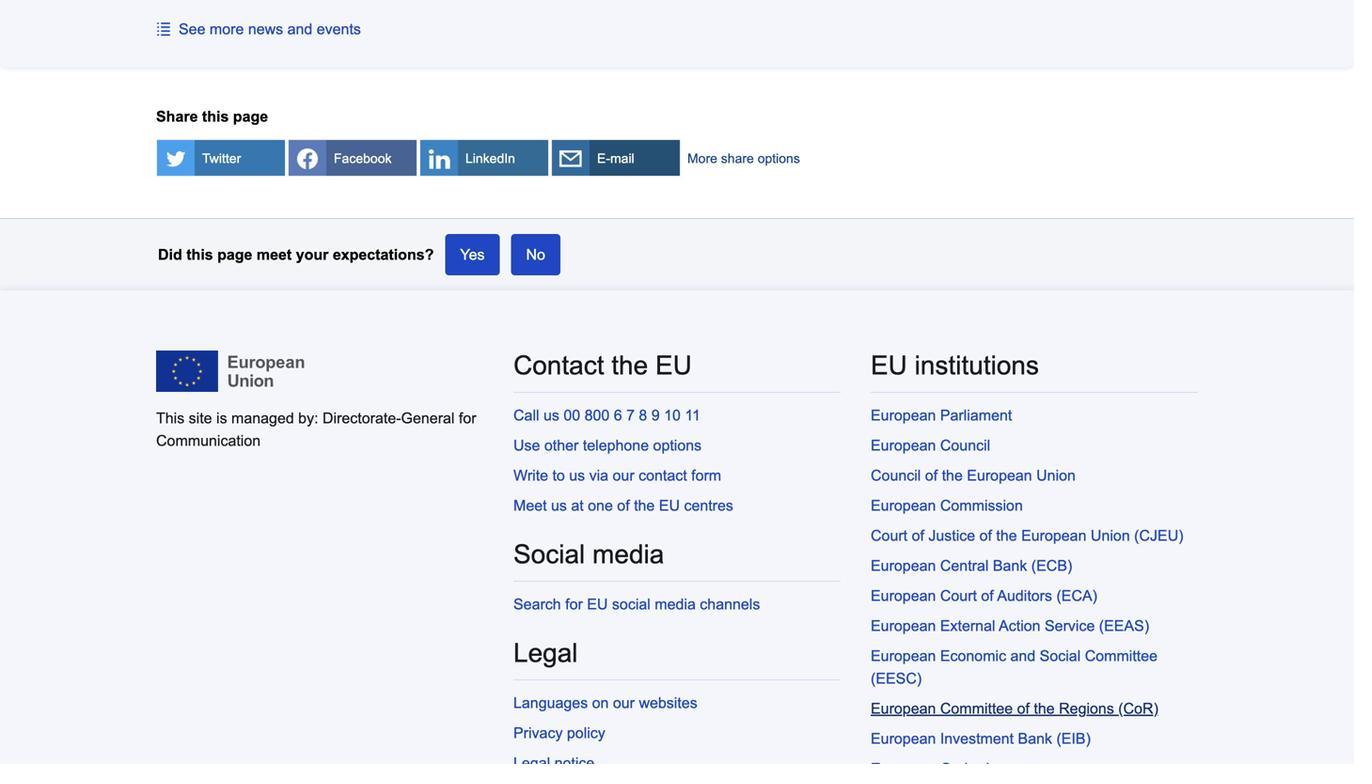 Task type: locate. For each thing, give the bounding box(es) containing it.
union left (cjeu) on the right of page
[[1091, 528, 1130, 545]]

1 horizontal spatial social
[[1040, 648, 1081, 665]]

0 vertical spatial committee
[[1085, 648, 1158, 665]]

social
[[612, 596, 651, 613]]

european for european commission
[[871, 498, 936, 515]]

1 vertical spatial and
[[1011, 648, 1036, 665]]

1 horizontal spatial and
[[1011, 648, 1036, 665]]

1 horizontal spatial court
[[940, 588, 977, 605]]

on
[[592, 695, 609, 712]]

council
[[940, 437, 990, 454], [871, 468, 921, 484]]

0 vertical spatial and
[[287, 20, 313, 37]]

0 horizontal spatial council
[[871, 468, 921, 484]]

social down the 'service'
[[1040, 648, 1081, 665]]

our
[[613, 468, 634, 484], [613, 695, 635, 712]]

page left meet
[[217, 246, 252, 263]]

e-
[[597, 152, 610, 166]]

0 vertical spatial council
[[940, 437, 990, 454]]

(eca)
[[1057, 588, 1097, 605]]

european for european parliament
[[871, 407, 936, 424]]

1 vertical spatial union
[[1091, 528, 1130, 545]]

european council link
[[871, 437, 990, 454]]

0 vertical spatial social
[[513, 540, 585, 570]]

1 vertical spatial for
[[565, 596, 583, 613]]

centres
[[684, 498, 733, 515]]

options
[[758, 152, 800, 166], [653, 437, 702, 454]]

0 vertical spatial for
[[459, 410, 476, 427]]

media right 'social'
[[655, 596, 696, 613]]

mail
[[610, 152, 634, 166]]

0 horizontal spatial court
[[871, 528, 908, 545]]

committee up investment
[[940, 701, 1013, 718]]

of down european economic and social committee (eesc)
[[1017, 701, 1030, 718]]

did this page meet your expectations?
[[158, 246, 434, 263]]

0 vertical spatial bank
[[993, 558, 1027, 575]]

bank up auditors
[[993, 558, 1027, 575]]

1 vertical spatial page
[[217, 246, 252, 263]]

us right to at the bottom of page
[[569, 468, 585, 484]]

and down action
[[1011, 648, 1036, 665]]

0 vertical spatial page
[[233, 108, 268, 125]]

0 vertical spatial this
[[202, 108, 229, 125]]

european for european central bank (ecb)
[[871, 558, 936, 575]]

eu up european parliament link
[[871, 351, 907, 381]]

expectations?
[[333, 246, 434, 263]]

court
[[871, 528, 908, 545], [940, 588, 977, 605]]

communication
[[156, 433, 261, 450]]

us left 00
[[544, 407, 559, 424]]

court down central
[[940, 588, 977, 605]]

9
[[651, 407, 660, 424]]

1 vertical spatial options
[[653, 437, 702, 454]]

european parliament link
[[871, 407, 1012, 424]]

facebook
[[334, 152, 392, 166]]

social up search
[[513, 540, 585, 570]]

media down meet us at one of the eu centres
[[592, 540, 664, 570]]

committee
[[1085, 648, 1158, 665], [940, 701, 1013, 718]]

languages on our websites
[[513, 695, 697, 712]]

0 vertical spatial our
[[613, 468, 634, 484]]

options right share
[[758, 152, 800, 166]]

1 vertical spatial this
[[186, 246, 213, 263]]

share this page
[[156, 108, 268, 125]]

external
[[940, 618, 995, 635]]

european for european investment bank (eib)
[[871, 731, 936, 748]]

0 horizontal spatial for
[[459, 410, 476, 427]]

council up council of the european union
[[940, 437, 990, 454]]

0 horizontal spatial options
[[653, 437, 702, 454]]

1 vertical spatial our
[[613, 695, 635, 712]]

european central bank (ecb) link
[[871, 558, 1072, 575]]

2 vertical spatial us
[[551, 498, 567, 515]]

european union flag image
[[156, 351, 304, 392]]

us for 00
[[544, 407, 559, 424]]

linkedin
[[466, 152, 515, 166]]

0 horizontal spatial social
[[513, 540, 585, 570]]

1 horizontal spatial council
[[940, 437, 990, 454]]

write to us via our contact form
[[513, 468, 721, 484]]

0 vertical spatial us
[[544, 407, 559, 424]]

directorate-
[[323, 410, 401, 427]]

site
[[189, 410, 212, 427]]

bank
[[993, 558, 1027, 575], [1018, 731, 1052, 748]]

parliament
[[940, 407, 1012, 424]]

1 horizontal spatial options
[[758, 152, 800, 166]]

european economic and social committee (eesc) link
[[871, 648, 1158, 688]]

1 horizontal spatial union
[[1091, 528, 1130, 545]]

00
[[564, 407, 580, 424]]

council down the european council
[[871, 468, 921, 484]]

our right the on on the left bottom
[[613, 695, 635, 712]]

for right general
[[459, 410, 476, 427]]

other
[[544, 437, 579, 454]]

social media
[[513, 540, 664, 570]]

1 vertical spatial bank
[[1018, 731, 1052, 748]]

eu institutions
[[871, 351, 1039, 381]]

more share options link
[[683, 140, 813, 176]]

european council
[[871, 437, 990, 454]]

see
[[179, 20, 205, 37]]

page for did
[[217, 246, 252, 263]]

council of the european union
[[871, 468, 1076, 484]]

(cor)
[[1118, 701, 1159, 718]]

more
[[687, 152, 717, 166]]

0 vertical spatial options
[[758, 152, 800, 166]]

european for european court of auditors (eca)
[[871, 588, 936, 605]]

page
[[233, 108, 268, 125], [217, 246, 252, 263]]

action
[[999, 618, 1041, 635]]

european external action service (eeas) link
[[871, 618, 1149, 635]]

european inside european economic and social committee (eesc)
[[871, 648, 936, 665]]

use
[[513, 437, 540, 454]]

this for share
[[202, 108, 229, 125]]

media
[[592, 540, 664, 570], [655, 596, 696, 613]]

(cjeu)
[[1134, 528, 1184, 545]]

0 vertical spatial union
[[1036, 468, 1076, 484]]

and right the news
[[287, 20, 313, 37]]

1 vertical spatial committee
[[940, 701, 1013, 718]]

court left justice
[[871, 528, 908, 545]]

our right the via
[[613, 468, 634, 484]]

bank down european committee of the regions (cor)
[[1018, 731, 1052, 748]]

union
[[1036, 468, 1076, 484], [1091, 528, 1130, 545]]

by:
[[298, 410, 318, 427]]

meet us at one of the eu centres link
[[513, 498, 733, 515]]

0 horizontal spatial union
[[1036, 468, 1076, 484]]

european committee of the regions (cor) link
[[871, 701, 1159, 718]]

2 our from the top
[[613, 695, 635, 712]]

(eib)
[[1057, 731, 1091, 748]]

union up the court of justice of the european union (cjeu)
[[1036, 468, 1076, 484]]

social
[[513, 540, 585, 570], [1040, 648, 1081, 665]]

us left at on the bottom of the page
[[551, 498, 567, 515]]

regions
[[1059, 701, 1114, 718]]

one
[[588, 498, 613, 515]]

eu up 10
[[655, 351, 692, 381]]

search
[[513, 596, 561, 613]]

0 horizontal spatial committee
[[940, 701, 1013, 718]]

contact
[[513, 351, 604, 381]]

this right did
[[186, 246, 213, 263]]

eu
[[655, 351, 692, 381], [871, 351, 907, 381], [659, 498, 680, 515], [587, 596, 608, 613]]

page up 'twitter' link
[[233, 108, 268, 125]]

committee down the (eeas)
[[1085, 648, 1158, 665]]

the down commission
[[996, 528, 1017, 545]]

1 horizontal spatial committee
[[1085, 648, 1158, 665]]

policy
[[567, 725, 605, 742]]

options down 10
[[653, 437, 702, 454]]

for right search
[[565, 596, 583, 613]]

meet
[[257, 246, 292, 263]]

committee inside european economic and social committee (eesc)
[[1085, 648, 1158, 665]]

this right share
[[202, 108, 229, 125]]

investment
[[940, 731, 1014, 748]]

no button
[[511, 234, 560, 276]]

european court of auditors (eca)
[[871, 588, 1097, 605]]

of
[[925, 468, 938, 484], [617, 498, 630, 515], [912, 528, 924, 545], [980, 528, 992, 545], [981, 588, 994, 605], [1017, 701, 1030, 718]]

the up 7
[[612, 351, 648, 381]]

the
[[612, 351, 648, 381], [942, 468, 963, 484], [634, 498, 655, 515], [996, 528, 1017, 545], [1034, 701, 1055, 718]]

e-mail
[[597, 152, 634, 166]]

of down commission
[[980, 528, 992, 545]]

0 horizontal spatial and
[[287, 20, 313, 37]]

1 vertical spatial social
[[1040, 648, 1081, 665]]

and
[[287, 20, 313, 37], [1011, 648, 1036, 665]]



Task type: describe. For each thing, give the bounding box(es) containing it.
institutions
[[915, 351, 1039, 381]]

languages
[[513, 695, 588, 712]]

of down european central bank (ecb) link
[[981, 588, 994, 605]]

meet
[[513, 498, 547, 515]]

did
[[158, 246, 182, 263]]

1 vertical spatial media
[[655, 596, 696, 613]]

justice
[[929, 528, 975, 545]]

6
[[614, 407, 622, 424]]

11
[[685, 407, 701, 424]]

central
[[940, 558, 989, 575]]

8
[[639, 407, 647, 424]]

social inside european economic and social committee (eesc)
[[1040, 648, 1081, 665]]

european for european council
[[871, 437, 936, 454]]

european investment bank (eib)
[[871, 731, 1091, 748]]

(eesc)
[[871, 671, 922, 688]]

form
[[691, 468, 721, 484]]

no
[[526, 247, 545, 263]]

(eeas)
[[1099, 618, 1149, 635]]

write to us via our contact form link
[[513, 468, 721, 484]]

call
[[513, 407, 539, 424]]

is
[[216, 410, 227, 427]]

twitter
[[202, 152, 241, 166]]

contact
[[639, 468, 687, 484]]

to
[[552, 468, 565, 484]]

european for european external action service (eeas)
[[871, 618, 936, 635]]

call us 00 800 6 7 8 9 10 11 link
[[513, 407, 701, 424]]

1 our from the top
[[613, 468, 634, 484]]

and inside european economic and social committee (eesc)
[[1011, 648, 1036, 665]]

legal
[[513, 639, 578, 668]]

privacy policy
[[513, 725, 605, 742]]

800
[[585, 407, 610, 424]]

1 horizontal spatial for
[[565, 596, 583, 613]]

share
[[156, 108, 198, 125]]

european commission
[[871, 498, 1023, 515]]

of left justice
[[912, 528, 924, 545]]

council of the european union link
[[871, 468, 1076, 484]]

1 vertical spatial council
[[871, 468, 921, 484]]

see more news and events link
[[156, 20, 361, 37]]

websites
[[639, 695, 697, 712]]

contact the eu
[[513, 351, 692, 381]]

european external action service (eeas)
[[871, 618, 1149, 635]]

write
[[513, 468, 548, 484]]

court of justice of the european union (cjeu)
[[871, 528, 1184, 545]]

of down the european council
[[925, 468, 938, 484]]

european parliament
[[871, 407, 1012, 424]]

bank for (eib)
[[1018, 731, 1052, 748]]

economic
[[940, 648, 1006, 665]]

call us 00 800 6 7 8 9 10 11
[[513, 407, 701, 424]]

european for european economic and social committee (eesc)
[[871, 648, 936, 665]]

the left regions on the right
[[1034, 701, 1055, 718]]

yes button
[[445, 234, 500, 276]]

0 vertical spatial media
[[592, 540, 664, 570]]

linkedin link
[[419, 139, 549, 177]]

telephone
[[583, 437, 649, 454]]

meet us at one of the eu centres
[[513, 498, 733, 515]]

of right one
[[617, 498, 630, 515]]

more share options
[[687, 152, 800, 166]]

events
[[317, 20, 361, 37]]

xs image
[[156, 22, 171, 37]]

0 vertical spatial court
[[871, 528, 908, 545]]

channels
[[700, 596, 760, 613]]

us for at
[[551, 498, 567, 515]]

european investment bank (eib) link
[[871, 731, 1091, 748]]

european central bank (ecb)
[[871, 558, 1072, 575]]

service
[[1045, 618, 1095, 635]]

this for did
[[186, 246, 213, 263]]

managed
[[231, 410, 294, 427]]

european committee of the regions (cor)
[[871, 701, 1159, 718]]

7
[[626, 407, 635, 424]]

the down contact
[[634, 498, 655, 515]]

european economic and social committee (eesc)
[[871, 648, 1158, 688]]

the up european commission on the bottom right of the page
[[942, 468, 963, 484]]

eu left 'social'
[[587, 596, 608, 613]]

bank for (ecb)
[[993, 558, 1027, 575]]

(ecb)
[[1031, 558, 1072, 575]]

this
[[156, 410, 185, 427]]

court of justice of the european union (cjeu) link
[[871, 528, 1184, 545]]

page for share
[[233, 108, 268, 125]]

news
[[248, 20, 283, 37]]

search for eu social media channels link
[[513, 596, 760, 613]]

european for european committee of the regions (cor)
[[871, 701, 936, 718]]

at
[[571, 498, 584, 515]]

share
[[721, 152, 754, 166]]

use other telephone options link
[[513, 437, 702, 454]]

via
[[589, 468, 609, 484]]

see more news and events
[[179, 20, 361, 37]]

e-mail link
[[551, 139, 681, 177]]

more
[[210, 20, 244, 37]]

languages on our websites link
[[513, 695, 697, 712]]

1 vertical spatial us
[[569, 468, 585, 484]]

this site is managed by: directorate-general for communication
[[156, 410, 476, 450]]

eu down contact
[[659, 498, 680, 515]]

use other telephone options
[[513, 437, 702, 454]]

commission
[[940, 498, 1023, 515]]

european court of auditors (eca) link
[[871, 588, 1097, 605]]

1 vertical spatial court
[[940, 588, 977, 605]]

privacy policy link
[[513, 725, 605, 742]]

your
[[296, 246, 329, 263]]

10
[[664, 407, 681, 424]]

for inside this site is managed by: directorate-general for communication
[[459, 410, 476, 427]]



Task type: vqa. For each thing, say whether or not it's contained in the screenshot.
Council to the bottom
yes



